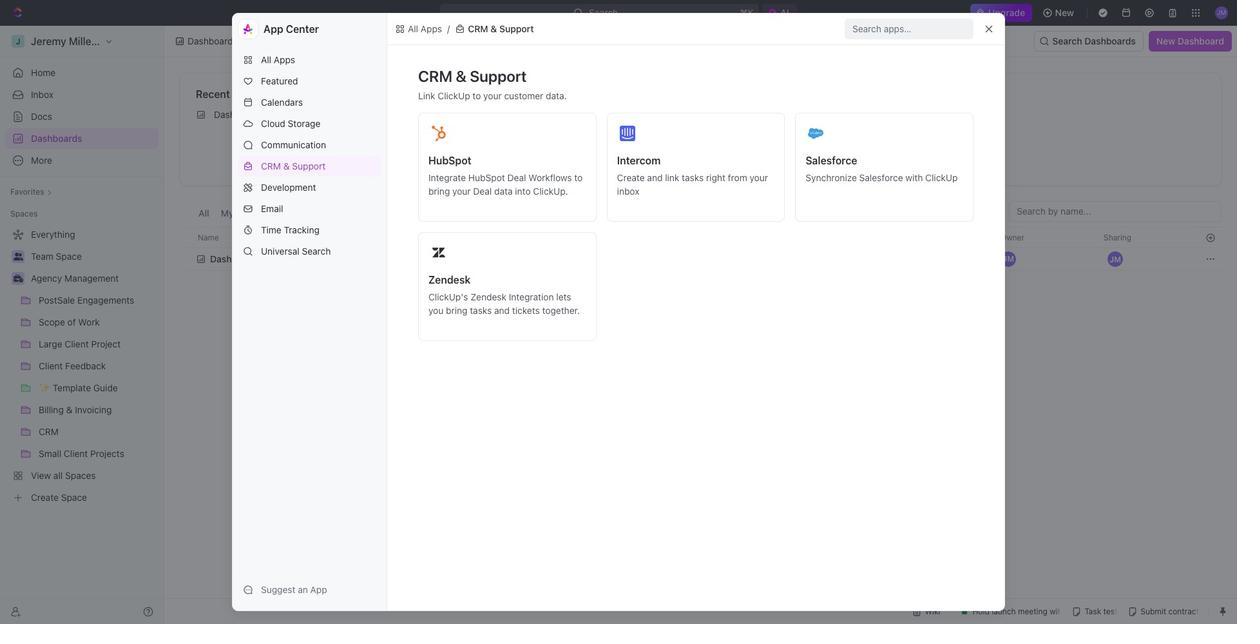 Task type: describe. For each thing, give the bounding box(es) containing it.
universal search
[[261, 246, 331, 257]]

with
[[906, 172, 923, 183]]

tracking
[[284, 224, 320, 235]]

0 horizontal spatial all apps link
[[238, 50, 382, 70]]

search dashboards button
[[1035, 31, 1144, 52]]

docs
[[31, 111, 52, 122]]

app inside button
[[310, 584, 327, 595]]

management
[[64, 273, 119, 284]]

Search apps… field
[[853, 21, 969, 37]]

you
[[429, 305, 444, 316]]

clickup for support
[[438, 90, 470, 101]]

favorites inside button
[[10, 187, 44, 197]]

2 horizontal spatial crm
[[468, 23, 488, 34]]

row containing name
[[180, 227, 1222, 248]]

universal
[[261, 246, 300, 257]]

spaces
[[10, 209, 38, 219]]

create
[[617, 172, 645, 183]]

dashboards inside sidebar navigation
[[31, 133, 82, 144]]

workspace button
[[379, 201, 433, 227]]

new button
[[1038, 3, 1082, 23]]

dashboard table
[[180, 227, 1222, 272]]

inbox
[[617, 186, 640, 197]]

center
[[286, 23, 319, 35]]

right
[[707, 172, 726, 183]]

customer
[[504, 90, 544, 101]]

featured
[[261, 75, 298, 86]]

0 vertical spatial favorites
[[547, 88, 591, 100]]

agency management link
[[31, 268, 156, 289]]

my dashboards button
[[218, 201, 291, 227]]

cloud storage link
[[238, 113, 382, 134]]

into
[[515, 186, 531, 197]]

intercom
[[617, 155, 661, 166]]

0 horizontal spatial deal
[[473, 186, 492, 197]]

/
[[447, 23, 450, 34]]

together.
[[542, 305, 580, 316]]

cloud
[[261, 118, 285, 129]]

calendars link
[[238, 92, 382, 113]]

development
[[261, 182, 316, 193]]

crm & support link clickup to your customer data.
[[418, 67, 567, 101]]

home
[[31, 67, 56, 78]]

support inside crm & support link clickup to your customer data.
[[470, 67, 527, 85]]

new for new dashboard
[[1157, 35, 1176, 46]]

app center
[[264, 23, 319, 35]]

search dashboards
[[1053, 35, 1136, 46]]

development link
[[238, 177, 382, 198]]

communication
[[261, 139, 326, 150]]

1 vertical spatial hubspot
[[469, 172, 505, 183]]

tickets
[[512, 305, 540, 316]]

to for support
[[473, 90, 481, 101]]

your for intercom
[[750, 172, 768, 183]]

and inside intercom create and link tasks right from your inbox
[[647, 172, 663, 183]]

communication link
[[238, 135, 382, 155]]

0 vertical spatial crm & support
[[468, 23, 534, 34]]

sharing
[[1104, 232, 1132, 242]]

tasks inside "zendesk clickup's zendesk integration lets you bring tasks and tickets together."
[[470, 305, 492, 316]]

from
[[728, 172, 748, 183]]

dashboard row
[[180, 246, 1222, 272]]

docs link
[[5, 106, 159, 127]]

apps for leftmost all apps link
[[274, 54, 295, 65]]

inbox
[[31, 89, 54, 100]]

new dashboard
[[1157, 35, 1225, 46]]

data.
[[546, 90, 567, 101]]

bring for hubspot
[[429, 186, 450, 197]]

email
[[261, 203, 283, 214]]

hubspot integrate hubspot deal workflows to bring your deal data into clickup.
[[429, 155, 583, 197]]

clickup's
[[429, 291, 468, 302]]

upgrade link
[[971, 4, 1032, 22]]

bring for zendesk
[[446, 305, 468, 316]]

0 horizontal spatial app
[[264, 23, 283, 35]]

name
[[198, 232, 219, 242]]

inbox link
[[5, 84, 159, 105]]

dashboard button down name
[[196, 246, 277, 272]]

⌘k
[[740, 7, 754, 18]]

1 vertical spatial zendesk
[[471, 291, 507, 302]]

lets
[[557, 291, 572, 302]]

clickup.
[[533, 186, 568, 197]]

search...
[[589, 7, 626, 18]]

0 vertical spatial all apps
[[408, 23, 442, 34]]

link
[[418, 90, 436, 101]]

cloud storage
[[261, 118, 321, 129]]

Search by name... text field
[[1017, 202, 1215, 221]]

& inside crm & support link clickup to your customer data.
[[456, 67, 467, 85]]

tasks inside intercom create and link tasks right from your inbox
[[682, 172, 704, 183]]

agency management
[[31, 273, 119, 284]]

link
[[665, 172, 680, 183]]

apps for topmost all apps link
[[421, 23, 442, 34]]



Task type: locate. For each thing, give the bounding box(es) containing it.
synchronize
[[806, 172, 857, 183]]

tasks right link
[[682, 172, 704, 183]]

dashboards link
[[5, 128, 159, 149]]

0 horizontal spatial your
[[453, 186, 471, 197]]

1 horizontal spatial apps
[[421, 23, 442, 34]]

integration
[[509, 291, 554, 302]]

time tracking
[[261, 224, 320, 235]]

1 horizontal spatial all apps
[[408, 23, 442, 34]]

all apps link up the featured link
[[238, 50, 382, 70]]

data
[[494, 186, 513, 197]]

bring inside hubspot integrate hubspot deal workflows to bring your deal data into clickup.
[[429, 186, 450, 197]]

clickup inside crm & support link clickup to your customer data.
[[438, 90, 470, 101]]

0 horizontal spatial l_lxf image
[[395, 24, 405, 34]]

your right from
[[750, 172, 768, 183]]

featured link
[[238, 71, 382, 92]]

1 horizontal spatial search
[[1053, 35, 1083, 46]]

salesforce left with
[[860, 172, 904, 183]]

1 vertical spatial and
[[494, 305, 510, 316]]

1 vertical spatial your
[[750, 172, 768, 183]]

crm
[[468, 23, 488, 34], [418, 67, 453, 85], [261, 161, 281, 171]]

1 horizontal spatial clickup
[[926, 172, 958, 183]]

2 vertical spatial support
[[292, 161, 326, 171]]

upgrade
[[989, 7, 1026, 18]]

0 vertical spatial &
[[491, 23, 497, 34]]

l_lxf image right / on the top left
[[455, 24, 466, 34]]

crm & support down communication
[[261, 161, 326, 171]]

0 vertical spatial clickup
[[438, 90, 470, 101]]

business time image
[[13, 275, 23, 282]]

apps
[[421, 23, 442, 34], [274, 54, 295, 65]]

all apps left / on the top left
[[408, 23, 442, 34]]

salesforce up synchronize
[[806, 155, 858, 166]]

0 vertical spatial new
[[1056, 7, 1075, 18]]

tab list
[[195, 201, 433, 227]]

1 horizontal spatial crm & support
[[468, 23, 534, 34]]

1 jm from the left
[[1003, 254, 1015, 264]]

1 vertical spatial all apps
[[261, 54, 295, 65]]

salesforce synchronize salesforce with clickup
[[806, 155, 958, 183]]

suggest
[[261, 584, 296, 595]]

jm
[[1003, 254, 1015, 264], [1110, 254, 1122, 264]]

all apps up the featured
[[261, 54, 295, 65]]

jeremy miller, , element down owner
[[1001, 251, 1017, 267]]

2 horizontal spatial dashboard link
[[893, 104, 1216, 125]]

clickup right link
[[438, 90, 470, 101]]

jm down sharing
[[1110, 254, 1122, 264]]

email link
[[238, 199, 382, 219]]

1 horizontal spatial new
[[1157, 35, 1176, 46]]

2 jm from the left
[[1110, 254, 1122, 264]]

search down time tracking link
[[302, 246, 331, 257]]

all up the featured
[[261, 54, 271, 65]]

dashboard for favorites's "dashboard" link
[[565, 109, 610, 120]]

2 dashboard link from the left
[[542, 104, 866, 125]]

dashboard inside row
[[210, 253, 257, 264]]

0 horizontal spatial &
[[283, 161, 290, 171]]

to
[[473, 90, 481, 101], [575, 172, 583, 183]]

my
[[221, 208, 234, 219]]

sidebar navigation
[[0, 26, 164, 624]]

home link
[[5, 63, 159, 83]]

tasks
[[682, 172, 704, 183], [470, 305, 492, 316]]

time
[[261, 224, 282, 235]]

1 vertical spatial all apps link
[[238, 50, 382, 70]]

all apps
[[408, 23, 442, 34], [261, 54, 295, 65]]

0 vertical spatial your
[[484, 90, 502, 101]]

your left 'customer'
[[484, 90, 502, 101]]

deal
[[508, 172, 526, 183], [473, 186, 492, 197]]

0 vertical spatial all
[[408, 23, 418, 34]]

your inside hubspot integrate hubspot deal workflows to bring your deal data into clickup.
[[453, 186, 471, 197]]

deal up into
[[508, 172, 526, 183]]

to for hubspot
[[575, 172, 583, 183]]

0 vertical spatial crm
[[468, 23, 488, 34]]

jeremy miller, , element down sharing
[[1108, 251, 1124, 267]]

1 horizontal spatial salesforce
[[860, 172, 904, 183]]

agency
[[31, 273, 62, 284]]

bring inside "zendesk clickup's zendesk integration lets you bring tasks and tickets together."
[[446, 305, 468, 316]]

1 horizontal spatial favorites
[[547, 88, 591, 100]]

dashboards
[[188, 35, 238, 46], [1085, 35, 1136, 46], [31, 133, 82, 144], [236, 208, 288, 219]]

app
[[264, 23, 283, 35], [310, 584, 327, 595]]

owner
[[1001, 232, 1025, 242]]

2 horizontal spatial &
[[491, 23, 497, 34]]

all left my
[[199, 208, 209, 219]]

favorites button
[[5, 184, 57, 200]]

0 vertical spatial support
[[500, 23, 534, 34]]

0 horizontal spatial and
[[494, 305, 510, 316]]

search inside button
[[1053, 35, 1083, 46]]

zendesk up clickup's
[[429, 274, 471, 286]]

favorites right 'customer'
[[547, 88, 591, 100]]

search inside crm & support "dialog"
[[302, 246, 331, 257]]

3 dashboard link from the left
[[893, 104, 1216, 125]]

column header inside dashboard table
[[890, 227, 993, 248]]

search
[[1053, 35, 1083, 46], [302, 246, 331, 257]]

0 vertical spatial hubspot
[[429, 155, 472, 166]]

1 vertical spatial &
[[456, 67, 467, 85]]

column header
[[890, 227, 993, 248]]

0 vertical spatial to
[[473, 90, 481, 101]]

1 vertical spatial crm
[[418, 67, 453, 85]]

1 horizontal spatial your
[[484, 90, 502, 101]]

0 vertical spatial and
[[647, 172, 663, 183]]

deal left data
[[473, 186, 492, 197]]

0 vertical spatial all apps link
[[393, 21, 445, 37]]

app left center
[[264, 23, 283, 35]]

1 horizontal spatial jm
[[1110, 254, 1122, 264]]

all button
[[195, 201, 213, 227]]

workflows
[[529, 172, 572, 183]]

1 horizontal spatial all apps link
[[393, 21, 445, 37]]

to inside hubspot integrate hubspot deal workflows to bring your deal data into clickup.
[[575, 172, 583, 183]]

1 l_lxf image from the left
[[395, 24, 405, 34]]

l_lxf image
[[395, 24, 405, 34], [455, 24, 466, 34]]

dashboard button up integration
[[196, 246, 883, 272]]

to left 'customer'
[[473, 90, 481, 101]]

universal search link
[[238, 241, 382, 262]]

crm right / on the top left
[[468, 23, 488, 34]]

0 horizontal spatial all
[[199, 208, 209, 219]]

cell inside dashboard row
[[890, 248, 993, 271]]

0 vertical spatial deal
[[508, 172, 526, 183]]

new dashboard button
[[1149, 31, 1233, 52]]

clickup for salesforce
[[926, 172, 958, 183]]

jm button
[[1104, 248, 1127, 271]]

crm up the 'development'
[[261, 161, 281, 171]]

0 horizontal spatial search
[[302, 246, 331, 257]]

1 vertical spatial tasks
[[470, 305, 492, 316]]

all apps link
[[393, 21, 445, 37], [238, 50, 382, 70]]

1 horizontal spatial crm
[[418, 67, 453, 85]]

suggest an app
[[261, 584, 327, 595]]

hubspot up integrate
[[429, 155, 472, 166]]

jeremy miller, , element inside jm button
[[1108, 251, 1124, 267]]

1 vertical spatial all
[[261, 54, 271, 65]]

zendesk
[[429, 274, 471, 286], [471, 291, 507, 302]]

1 vertical spatial bring
[[446, 305, 468, 316]]

dashboard link for favorites
[[542, 104, 866, 125]]

storage
[[288, 118, 321, 129]]

0 horizontal spatial clickup
[[438, 90, 470, 101]]

2 horizontal spatial your
[[750, 172, 768, 183]]

your inside crm & support link clickup to your customer data.
[[484, 90, 502, 101]]

cell
[[890, 248, 993, 271]]

&
[[491, 23, 497, 34], [456, 67, 467, 85], [283, 161, 290, 171]]

1 horizontal spatial to
[[575, 172, 583, 183]]

new for new
[[1056, 7, 1075, 18]]

and left tickets
[[494, 305, 510, 316]]

crm inside crm & support link
[[261, 161, 281, 171]]

1 vertical spatial support
[[470, 67, 527, 85]]

1 horizontal spatial all
[[261, 54, 271, 65]]

and left link
[[647, 172, 663, 183]]

1 horizontal spatial l_lxf image
[[455, 24, 466, 34]]

0 horizontal spatial new
[[1056, 7, 1075, 18]]

jm down owner
[[1003, 254, 1015, 264]]

tab list containing all
[[195, 201, 433, 227]]

jm inside button
[[1110, 254, 1122, 264]]

app right an
[[310, 584, 327, 595]]

crm & support dialog
[[232, 13, 1006, 611]]

0 vertical spatial search
[[1053, 35, 1083, 46]]

2 vertical spatial all
[[199, 208, 209, 219]]

suggest an app button
[[238, 580, 382, 600]]

0 vertical spatial salesforce
[[806, 155, 858, 166]]

1 vertical spatial to
[[575, 172, 583, 183]]

1 vertical spatial deal
[[473, 186, 492, 197]]

support up crm & support link clickup to your customer data.
[[500, 23, 534, 34]]

recent
[[196, 88, 230, 100]]

bring down integrate
[[429, 186, 450, 197]]

1 dashboard link from the left
[[191, 104, 515, 125]]

jeremy miller, , element
[[1001, 251, 1017, 267], [1108, 251, 1124, 267]]

an
[[298, 584, 308, 595]]

apps left / on the top left
[[421, 23, 442, 34]]

1 horizontal spatial &
[[456, 67, 467, 85]]

dashboard button
[[196, 246, 883, 272], [196, 246, 277, 272]]

0 horizontal spatial to
[[473, 90, 481, 101]]

0 vertical spatial tasks
[[682, 172, 704, 183]]

clickup right with
[[926, 172, 958, 183]]

dashboard link for recent
[[191, 104, 515, 125]]

0 vertical spatial bring
[[429, 186, 450, 197]]

1 vertical spatial apps
[[274, 54, 295, 65]]

1 vertical spatial favorites
[[10, 187, 44, 197]]

0 horizontal spatial tasks
[[470, 305, 492, 316]]

hubspot up data
[[469, 172, 505, 183]]

crm & support right / on the top left
[[468, 23, 534, 34]]

0 horizontal spatial favorites
[[10, 187, 44, 197]]

all for topmost all apps link
[[408, 23, 418, 34]]

hubspot
[[429, 155, 472, 166], [469, 172, 505, 183]]

1 horizontal spatial and
[[647, 172, 663, 183]]

1 vertical spatial new
[[1157, 35, 1176, 46]]

crm & support link
[[238, 156, 382, 177]]

1 horizontal spatial jeremy miller, , element
[[1108, 251, 1124, 267]]

2 vertical spatial crm
[[261, 161, 281, 171]]

zendesk clickup's zendesk integration lets you bring tasks and tickets together.
[[429, 274, 580, 316]]

and inside "zendesk clickup's zendesk integration lets you bring tasks and tickets together."
[[494, 305, 510, 316]]

l_lxf image for all apps
[[395, 24, 405, 34]]

jm for jeremy miller, , element in the jm button
[[1110, 254, 1122, 264]]

support up 'customer'
[[470, 67, 527, 85]]

crm up link
[[418, 67, 453, 85]]

search down new button
[[1053, 35, 1083, 46]]

2 horizontal spatial all
[[408, 23, 418, 34]]

0 vertical spatial apps
[[421, 23, 442, 34]]

dashboard
[[1178, 35, 1225, 46], [214, 109, 259, 120], [565, 109, 610, 120], [916, 109, 961, 120], [210, 253, 257, 264]]

my dashboards
[[221, 208, 288, 219]]

0 horizontal spatial jeremy miller, , element
[[1001, 251, 1017, 267]]

0 horizontal spatial all apps
[[261, 54, 295, 65]]

1 vertical spatial app
[[310, 584, 327, 595]]

clickup
[[438, 90, 470, 101], [926, 172, 958, 183]]

0 horizontal spatial dashboard link
[[191, 104, 515, 125]]

l_lxf image left / on the top left
[[395, 24, 405, 34]]

crm & support
[[468, 23, 534, 34], [261, 161, 326, 171]]

your inside intercom create and link tasks right from your inbox
[[750, 172, 768, 183]]

1 horizontal spatial app
[[310, 584, 327, 595]]

1 vertical spatial search
[[302, 246, 331, 257]]

jm for 2nd jeremy miller, , element from right
[[1003, 254, 1015, 264]]

1 horizontal spatial dashboard link
[[542, 104, 866, 125]]

0 vertical spatial zendesk
[[429, 274, 471, 286]]

1 vertical spatial clickup
[[926, 172, 958, 183]]

l_lxf image for crm & support
[[455, 24, 466, 34]]

crm inside crm & support link clickup to your customer data.
[[418, 67, 453, 85]]

1 vertical spatial salesforce
[[860, 172, 904, 183]]

salesforce
[[806, 155, 858, 166], [860, 172, 904, 183]]

to right workflows
[[575, 172, 583, 183]]

row
[[180, 227, 1222, 248]]

2 jeremy miller, , element from the left
[[1108, 251, 1124, 267]]

favorites up spaces
[[10, 187, 44, 197]]

dashboard for first "dashboard" link from the right
[[916, 109, 961, 120]]

1 jeremy miller, , element from the left
[[1001, 251, 1017, 267]]

all apps link left / on the top left
[[393, 21, 445, 37]]

all
[[408, 23, 418, 34], [261, 54, 271, 65], [199, 208, 209, 219]]

support
[[500, 23, 534, 34], [470, 67, 527, 85], [292, 161, 326, 171]]

and
[[647, 172, 663, 183], [494, 305, 510, 316]]

0 horizontal spatial salesforce
[[806, 155, 858, 166]]

0 horizontal spatial crm
[[261, 161, 281, 171]]

2 l_lxf image from the left
[[455, 24, 466, 34]]

bring down clickup's
[[446, 305, 468, 316]]

0 horizontal spatial jm
[[1003, 254, 1015, 264]]

2 vertical spatial &
[[283, 161, 290, 171]]

support down communication link
[[292, 161, 326, 171]]

0 vertical spatial app
[[264, 23, 283, 35]]

zendesk right clickup's
[[471, 291, 507, 302]]

time tracking link
[[238, 220, 382, 240]]

favorites
[[547, 88, 591, 100], [10, 187, 44, 197]]

your for hubspot
[[453, 186, 471, 197]]

1 horizontal spatial tasks
[[682, 172, 704, 183]]

all for leftmost all apps link
[[261, 54, 271, 65]]

clickup inside the salesforce synchronize salesforce with clickup
[[926, 172, 958, 183]]

1 horizontal spatial deal
[[508, 172, 526, 183]]

2 vertical spatial your
[[453, 186, 471, 197]]

your
[[484, 90, 502, 101], [750, 172, 768, 183], [453, 186, 471, 197]]

your down integrate
[[453, 186, 471, 197]]

integrate
[[429, 172, 466, 183]]

1 vertical spatial crm & support
[[261, 161, 326, 171]]

to inside crm & support link clickup to your customer data.
[[473, 90, 481, 101]]

0 horizontal spatial crm & support
[[261, 161, 326, 171]]

all left / on the top left
[[408, 23, 418, 34]]

l_lxf image inside all apps link
[[395, 24, 405, 34]]

apps up the featured
[[274, 54, 295, 65]]

dashboard for "dashboard" link corresponding to recent
[[214, 109, 259, 120]]

workspace
[[382, 208, 430, 219]]

0 horizontal spatial apps
[[274, 54, 295, 65]]

all inside button
[[199, 208, 209, 219]]

calendars
[[261, 97, 303, 108]]

tasks right you
[[470, 305, 492, 316]]

intercom create and link tasks right from your inbox
[[617, 155, 768, 197]]



Task type: vqa. For each thing, say whether or not it's contained in the screenshot.
Search Dashboards button
yes



